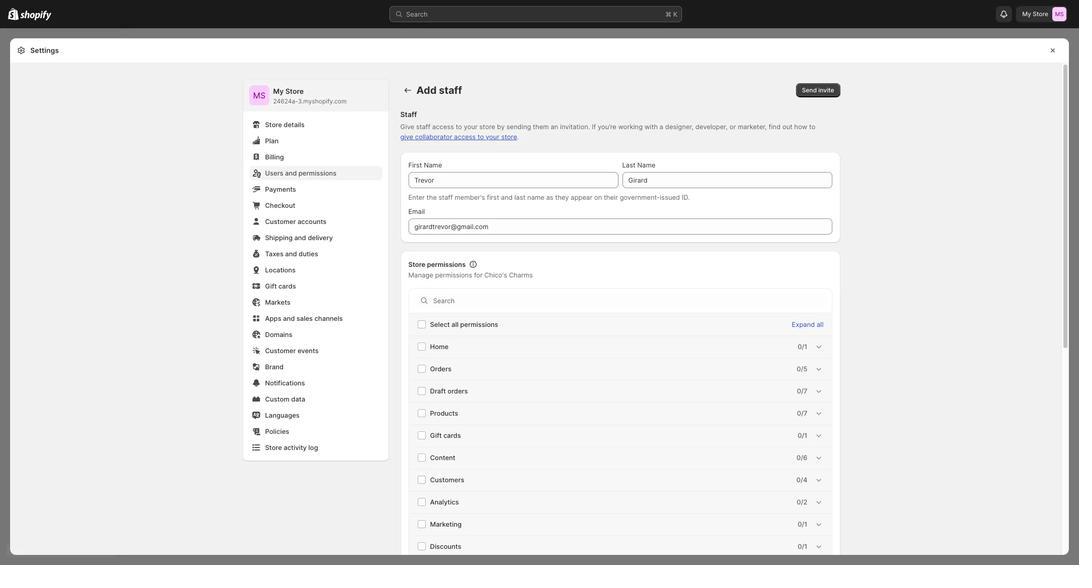 Task type: describe. For each thing, give the bounding box(es) containing it.
1 horizontal spatial shopify image
[[20, 10, 52, 21]]

domains link
[[249, 327, 382, 342]]

my store 24624a-3.myshopify.com
[[273, 87, 347, 105]]

discounts
[[430, 542, 461, 551]]

payments link
[[249, 182, 382, 196]]

3.myshopify.com
[[298, 97, 347, 105]]

shipping
[[265, 234, 293, 242]]

apps and sales channels link
[[249, 311, 382, 325]]

0/6
[[797, 454, 808, 462]]

analytics
[[430, 498, 459, 506]]

and for permissions
[[285, 169, 297, 177]]

manage
[[408, 271, 433, 279]]

permissions down store permissions
[[435, 271, 472, 279]]

users
[[265, 169, 283, 177]]

marketer,
[[738, 123, 767, 131]]

store for store permissions
[[408, 260, 426, 268]]

shop settings menu element
[[243, 79, 388, 461]]

staff give staff access to your store by sending them an invitation. if you're working with a designer, developer, or marketer, find out how to give collaborator access to your store .
[[400, 110, 816, 141]]

accounts
[[298, 217, 327, 226]]

0 vertical spatial staff
[[439, 84, 462, 96]]

0 horizontal spatial to
[[456, 123, 462, 131]]

store details
[[265, 121, 305, 129]]

settings
[[30, 46, 59, 54]]

orders
[[430, 365, 452, 373]]

first name
[[408, 161, 442, 169]]

draft
[[430, 387, 446, 395]]

1 horizontal spatial my store image
[[1053, 7, 1067, 21]]

my for my store
[[1023, 10, 1031, 18]]

Last Name text field
[[622, 172, 832, 188]]

1 vertical spatial access
[[454, 133, 476, 141]]

Search text field
[[433, 293, 828, 309]]

out
[[783, 123, 793, 131]]

taxes and duties
[[265, 250, 318, 258]]

send
[[802, 86, 817, 94]]

customers
[[430, 476, 464, 484]]

select
[[430, 320, 450, 328]]

locations
[[265, 266, 296, 274]]

first
[[408, 161, 422, 169]]

send invite
[[802, 86, 834, 94]]

store permissions
[[408, 260, 466, 268]]

how
[[795, 123, 808, 131]]

their
[[604, 193, 618, 201]]

1 horizontal spatial store
[[501, 133, 517, 141]]

expand all
[[792, 320, 824, 328]]

search
[[406, 10, 428, 18]]

0 horizontal spatial shopify image
[[8, 8, 19, 20]]

store details link
[[249, 118, 382, 132]]

ms button
[[249, 85, 269, 105]]

staff for enter
[[439, 193, 453, 201]]

appear
[[571, 193, 593, 201]]

give
[[400, 123, 414, 131]]

manage permissions for chico's charms
[[408, 271, 533, 279]]

chico's
[[485, 271, 507, 279]]

permissions up the manage permissions for chico's charms
[[427, 260, 466, 268]]

details
[[284, 121, 305, 129]]

0/1 for gift cards
[[798, 431, 808, 440]]

customer accounts link
[[249, 214, 382, 229]]

2 horizontal spatial to
[[809, 123, 816, 131]]

permissions inside shop settings menu 'element'
[[299, 169, 337, 177]]

Email email field
[[408, 218, 832, 235]]

name
[[527, 193, 545, 201]]

markets
[[265, 298, 291, 306]]

permissions right select
[[460, 320, 498, 328]]

with
[[645, 123, 658, 131]]

sending
[[507, 123, 531, 131]]

shipping and delivery
[[265, 234, 333, 242]]

if
[[592, 123, 596, 131]]

store activity log
[[265, 444, 318, 452]]

domains
[[265, 331, 292, 339]]

1 horizontal spatial to
[[478, 133, 484, 141]]

my store
[[1023, 10, 1049, 18]]

add staff
[[417, 84, 462, 96]]

content
[[430, 454, 455, 462]]

notifications link
[[249, 376, 382, 390]]

invitation.
[[560, 123, 590, 131]]

all for select
[[452, 320, 459, 328]]

collaborator
[[415, 133, 452, 141]]

them
[[533, 123, 549, 131]]

markets link
[[249, 295, 382, 309]]

last
[[515, 193, 526, 201]]

events
[[298, 347, 319, 355]]

languages
[[265, 411, 300, 419]]

0/5
[[797, 365, 808, 373]]

marketing
[[430, 520, 462, 528]]

users and permissions link
[[249, 166, 382, 180]]

locations link
[[249, 263, 382, 277]]

0 vertical spatial your
[[464, 123, 478, 131]]

store inside my store 24624a-3.myshopify.com
[[285, 87, 304, 95]]

last
[[622, 161, 636, 169]]

expand all button
[[786, 314, 830, 335]]

for
[[474, 271, 483, 279]]

gift cards link
[[249, 279, 382, 293]]

0/7 for draft orders
[[797, 387, 808, 395]]

plan
[[265, 137, 279, 145]]

they
[[555, 193, 569, 201]]

a
[[660, 123, 664, 131]]

⌘ k
[[666, 10, 678, 18]]



Task type: vqa. For each thing, say whether or not it's contained in the screenshot.


Task type: locate. For each thing, give the bounding box(es) containing it.
and right users
[[285, 169, 297, 177]]

staff
[[439, 84, 462, 96], [416, 123, 430, 131], [439, 193, 453, 201]]

and for delivery
[[294, 234, 306, 242]]

0 vertical spatial gift cards
[[265, 282, 296, 290]]

home
[[430, 343, 449, 351]]

1 horizontal spatial name
[[637, 161, 656, 169]]

0 horizontal spatial your
[[464, 123, 478, 131]]

0/2
[[797, 498, 808, 506]]

email
[[408, 207, 425, 215]]

plan link
[[249, 134, 382, 148]]

0/1 for marketing
[[798, 520, 808, 528]]

gift cards down "products"
[[430, 431, 461, 440]]

staff
[[400, 110, 417, 119]]

users and permissions
[[265, 169, 337, 177]]

store for store details
[[265, 121, 282, 129]]

store
[[1033, 10, 1049, 18], [285, 87, 304, 95], [265, 121, 282, 129], [408, 260, 426, 268], [265, 444, 282, 452]]

cards inside shop settings menu 'element'
[[279, 282, 296, 290]]

notifications
[[265, 379, 305, 387]]

all right select
[[452, 320, 459, 328]]

1 horizontal spatial all
[[817, 320, 824, 328]]

0 horizontal spatial cards
[[279, 282, 296, 290]]

0 horizontal spatial my store image
[[249, 85, 269, 105]]

find
[[769, 123, 781, 131]]

shopify image
[[8, 8, 19, 20], [20, 10, 52, 21]]

products
[[430, 409, 458, 417]]

customer for customer events
[[265, 347, 296, 355]]

1 horizontal spatial my
[[1023, 10, 1031, 18]]

1 vertical spatial cards
[[444, 431, 461, 440]]

or
[[730, 123, 736, 131]]

access right collaborator on the left top of the page
[[454, 133, 476, 141]]

1 customer from the top
[[265, 217, 296, 226]]

cards down "products"
[[444, 431, 461, 440]]

0 vertical spatial cards
[[279, 282, 296, 290]]

2 0/7 from the top
[[797, 409, 808, 417]]

payments
[[265, 185, 296, 193]]

k
[[673, 10, 678, 18]]

dialog
[[1073, 38, 1079, 555]]

activity
[[284, 444, 307, 452]]

your down by
[[486, 133, 500, 141]]

1 0/7 from the top
[[797, 387, 808, 395]]

1 0/1 from the top
[[798, 343, 808, 351]]

member's
[[455, 193, 485, 201]]

give
[[400, 133, 413, 141]]

name for last name
[[637, 161, 656, 169]]

name for first name
[[424, 161, 442, 169]]

store
[[480, 123, 495, 131], [501, 133, 517, 141]]

0 vertical spatial 0/7
[[797, 387, 808, 395]]

1 horizontal spatial gift cards
[[430, 431, 461, 440]]

expand
[[792, 320, 815, 328]]

customer events
[[265, 347, 319, 355]]

gift up content
[[430, 431, 442, 440]]

gift cards inside shop settings menu 'element'
[[265, 282, 296, 290]]

settings dialog
[[10, 38, 1069, 565]]

custom data link
[[249, 392, 382, 406]]

1 all from the left
[[452, 320, 459, 328]]

1 vertical spatial 0/7
[[797, 409, 808, 417]]

0 vertical spatial gift
[[265, 282, 277, 290]]

store down by
[[501, 133, 517, 141]]

store for store activity log
[[265, 444, 282, 452]]

1 vertical spatial my
[[273, 87, 284, 95]]

staff up collaborator on the left top of the page
[[416, 123, 430, 131]]

and left last in the top left of the page
[[501, 193, 513, 201]]

0 vertical spatial my store image
[[1053, 7, 1067, 21]]

2 all from the left
[[817, 320, 824, 328]]

0 vertical spatial customer
[[265, 217, 296, 226]]

1 vertical spatial gift
[[430, 431, 442, 440]]

enter the staff member's first and last name as they appear on their government-issued id.
[[408, 193, 690, 201]]

permissions up payments link
[[299, 169, 337, 177]]

⌘
[[666, 10, 672, 18]]

1 vertical spatial store
[[501, 133, 517, 141]]

draft orders
[[430, 387, 468, 395]]

and right taxes
[[285, 250, 297, 258]]

languages link
[[249, 408, 382, 422]]

0 vertical spatial store
[[480, 123, 495, 131]]

and right the apps
[[283, 314, 295, 322]]

customer down checkout
[[265, 217, 296, 226]]

cards
[[279, 282, 296, 290], [444, 431, 461, 440]]

staff for staff
[[416, 123, 430, 131]]

0/4
[[797, 476, 808, 484]]

sales
[[297, 314, 313, 322]]

access up collaborator on the left top of the page
[[432, 123, 454, 131]]

name right last
[[637, 161, 656, 169]]

1 horizontal spatial your
[[486, 133, 500, 141]]

1 name from the left
[[424, 161, 442, 169]]

to left .
[[478, 133, 484, 141]]

brand
[[265, 363, 284, 371]]

and inside "link"
[[294, 234, 306, 242]]

issued
[[660, 193, 680, 201]]

custom
[[265, 395, 290, 403]]

brand link
[[249, 360, 382, 374]]

apps
[[265, 314, 281, 322]]

0 horizontal spatial access
[[432, 123, 454, 131]]

orders
[[448, 387, 468, 395]]

and
[[285, 169, 297, 177], [501, 193, 513, 201], [294, 234, 306, 242], [285, 250, 297, 258], [283, 314, 295, 322]]

store left by
[[480, 123, 495, 131]]

customer down domains
[[265, 347, 296, 355]]

all right expand
[[817, 320, 824, 328]]

and for duties
[[285, 250, 297, 258]]

invite
[[819, 86, 834, 94]]

3 0/1 from the top
[[798, 520, 808, 528]]

all inside dropdown button
[[817, 320, 824, 328]]

data
[[291, 395, 305, 403]]

as
[[546, 193, 554, 201]]

gift up the markets
[[265, 282, 277, 290]]

my store image inside shop settings menu 'element'
[[249, 85, 269, 105]]

access
[[432, 123, 454, 131], [454, 133, 476, 141]]

First Name text field
[[408, 172, 618, 188]]

checkout link
[[249, 198, 382, 212]]

2 vertical spatial staff
[[439, 193, 453, 201]]

gift inside 'gift cards' link
[[265, 282, 277, 290]]

gift
[[265, 282, 277, 290], [430, 431, 442, 440]]

taxes and duties link
[[249, 247, 382, 261]]

log
[[308, 444, 318, 452]]

to up give collaborator access to your store link
[[456, 123, 462, 131]]

1 horizontal spatial gift
[[430, 431, 442, 440]]

.
[[517, 133, 519, 141]]

0 vertical spatial access
[[432, 123, 454, 131]]

2 0/1 from the top
[[798, 431, 808, 440]]

2 name from the left
[[637, 161, 656, 169]]

and down customer accounts
[[294, 234, 306, 242]]

0 horizontal spatial gift
[[265, 282, 277, 290]]

policies link
[[249, 424, 382, 438]]

the
[[427, 193, 437, 201]]

id.
[[682, 193, 690, 201]]

taxes
[[265, 250, 284, 258]]

my
[[1023, 10, 1031, 18], [273, 87, 284, 95]]

0/1 for discounts
[[798, 542, 808, 551]]

to right how
[[809, 123, 816, 131]]

government-
[[620, 193, 660, 201]]

0 horizontal spatial all
[[452, 320, 459, 328]]

add
[[417, 84, 437, 96]]

1 vertical spatial gift cards
[[430, 431, 461, 440]]

developer,
[[696, 123, 728, 131]]

my store image
[[1053, 7, 1067, 21], [249, 85, 269, 105]]

my inside my store 24624a-3.myshopify.com
[[273, 87, 284, 95]]

staff right the
[[439, 193, 453, 201]]

1 horizontal spatial access
[[454, 133, 476, 141]]

cards down locations
[[279, 282, 296, 290]]

store activity log link
[[249, 441, 382, 455]]

your up give collaborator access to your store link
[[464, 123, 478, 131]]

enter
[[408, 193, 425, 201]]

working
[[618, 123, 643, 131]]

staff inside staff give staff access to your store by sending them an invitation. if you're working with a designer, developer, or marketer, find out how to give collaborator access to your store .
[[416, 123, 430, 131]]

1 vertical spatial your
[[486, 133, 500, 141]]

all
[[452, 320, 459, 328], [817, 320, 824, 328]]

store inside "link"
[[265, 444, 282, 452]]

0 vertical spatial my
[[1023, 10, 1031, 18]]

0 horizontal spatial my
[[273, 87, 284, 95]]

1 horizontal spatial cards
[[444, 431, 461, 440]]

gift cards down locations
[[265, 282, 296, 290]]

1 vertical spatial staff
[[416, 123, 430, 131]]

my store image left 24624a-
[[249, 85, 269, 105]]

name
[[424, 161, 442, 169], [637, 161, 656, 169]]

1 vertical spatial my store image
[[249, 85, 269, 105]]

apps and sales channels
[[265, 314, 343, 322]]

1 vertical spatial customer
[[265, 347, 296, 355]]

policies
[[265, 427, 289, 435]]

0/7
[[797, 387, 808, 395], [797, 409, 808, 417]]

my store image right my store
[[1053, 7, 1067, 21]]

all for expand
[[817, 320, 824, 328]]

0 horizontal spatial name
[[424, 161, 442, 169]]

staff right add on the left top of the page
[[439, 84, 462, 96]]

my for my store 24624a-3.myshopify.com
[[273, 87, 284, 95]]

custom data
[[265, 395, 305, 403]]

0/7 for products
[[797, 409, 808, 417]]

an
[[551, 123, 558, 131]]

billing
[[265, 153, 284, 161]]

0/1 for home
[[798, 343, 808, 351]]

0 horizontal spatial gift cards
[[265, 282, 296, 290]]

customer accounts
[[265, 217, 327, 226]]

2 customer from the top
[[265, 347, 296, 355]]

charms
[[509, 271, 533, 279]]

4 0/1 from the top
[[798, 542, 808, 551]]

and for sales
[[283, 314, 295, 322]]

customer for customer accounts
[[265, 217, 296, 226]]

select all permissions
[[430, 320, 498, 328]]

name right first
[[424, 161, 442, 169]]

0 horizontal spatial store
[[480, 123, 495, 131]]

channels
[[315, 314, 343, 322]]

send invite button
[[796, 83, 840, 97]]

give collaborator access to your store link
[[400, 133, 517, 141]]



